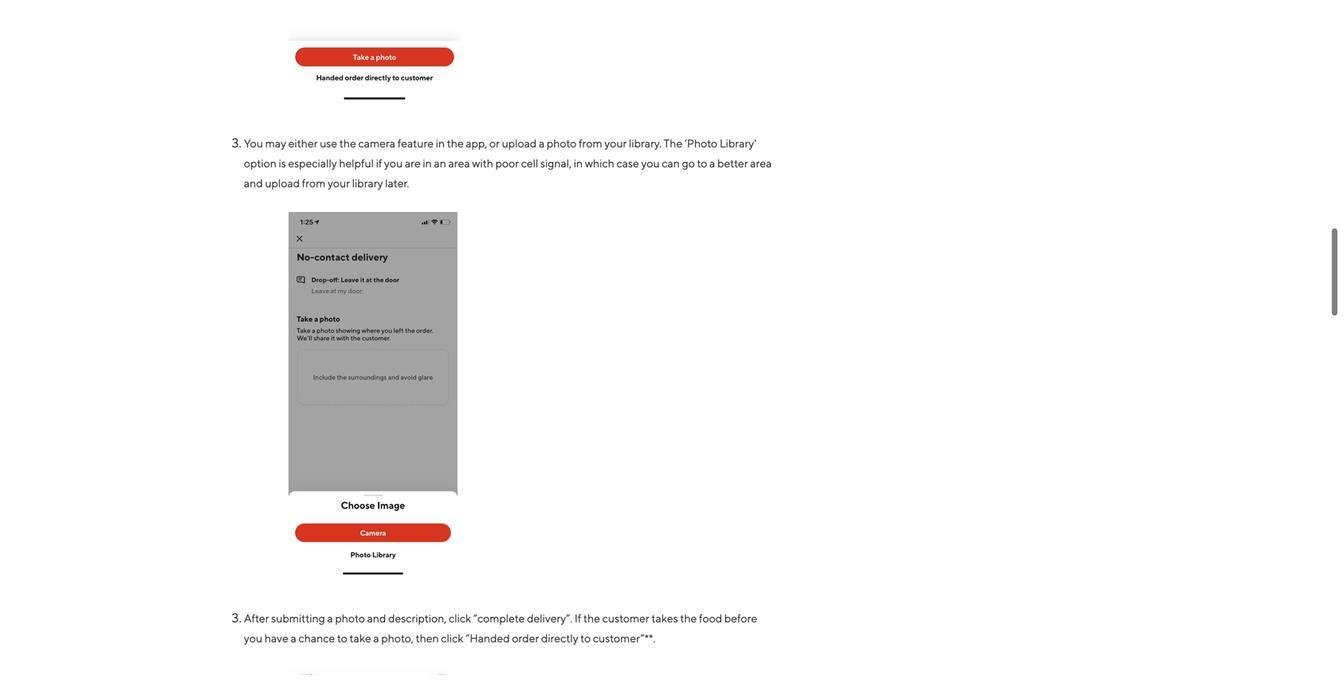 Task type: vqa. For each thing, say whether or not it's contained in the screenshot.
submitting
yes



Task type: locate. For each thing, give the bounding box(es) containing it.
from up which
[[579, 137, 602, 150]]

0 vertical spatial your
[[605, 137, 627, 150]]

the left app,
[[447, 137, 464, 150]]

2 user-added image image from the top
[[289, 212, 458, 578]]

1 vertical spatial and
[[367, 612, 386, 625]]

after submitting a photo and description, click "complete delivery". if the customer takes the food before you have a chance to take a photo, then click "handed order directly to customer"**.
[[244, 612, 757, 645]]

0 vertical spatial and
[[244, 177, 263, 190]]

0 horizontal spatial to
[[337, 632, 347, 645]]

area
[[448, 157, 470, 170], [750, 157, 772, 170]]

photo inside after submitting a photo and description, click "complete delivery". if the customer takes the food before you have a chance to take a photo, then click "handed order directly to customer"**.
[[335, 612, 365, 625]]

you down after
[[244, 632, 262, 645]]

0 horizontal spatial from
[[302, 177, 326, 190]]

are
[[405, 157, 421, 170]]

in left which
[[574, 157, 583, 170]]

from down especially
[[302, 177, 326, 190]]

you left can
[[641, 157, 660, 170]]

upload
[[502, 137, 537, 150], [265, 177, 300, 190]]

0 vertical spatial upload
[[502, 137, 537, 150]]

click right then
[[441, 632, 464, 645]]

your
[[605, 137, 627, 150], [328, 177, 350, 190]]

order
[[512, 632, 539, 645]]

food
[[699, 612, 722, 625]]

1 horizontal spatial upload
[[502, 137, 537, 150]]

and up take
[[367, 612, 386, 625]]

1 vertical spatial user-added image image
[[289, 212, 458, 578]]

1 horizontal spatial your
[[605, 137, 627, 150]]

photo up take
[[335, 612, 365, 625]]

customer
[[602, 612, 650, 625]]

to
[[697, 157, 707, 170], [337, 632, 347, 645], [581, 632, 591, 645]]

0 horizontal spatial you
[[244, 632, 262, 645]]

0 horizontal spatial area
[[448, 157, 470, 170]]

1 horizontal spatial photo
[[547, 137, 577, 150]]

to down if
[[581, 632, 591, 645]]

can
[[662, 157, 680, 170]]

1 vertical spatial upload
[[265, 177, 300, 190]]

2 horizontal spatial in
[[574, 157, 583, 170]]

the right if
[[584, 612, 600, 625]]

camera
[[358, 137, 395, 150]]

later.
[[385, 177, 409, 190]]

your down helpful
[[328, 177, 350, 190]]

from
[[579, 137, 602, 150], [302, 177, 326, 190]]

you
[[384, 157, 403, 170], [641, 157, 660, 170], [244, 632, 262, 645]]

which
[[585, 157, 615, 170]]

use
[[320, 137, 337, 150]]

library
[[352, 177, 383, 190]]

0 vertical spatial photo
[[547, 137, 577, 150]]

click
[[449, 612, 471, 625], [441, 632, 464, 645]]

after
[[244, 612, 269, 625]]

0 vertical spatial user-added image image
[[289, 0, 461, 103]]

and
[[244, 177, 263, 190], [367, 612, 386, 625]]

1 horizontal spatial and
[[367, 612, 386, 625]]

go
[[682, 157, 695, 170]]

a left the better
[[710, 157, 715, 170]]

0 horizontal spatial in
[[423, 157, 432, 170]]

1 horizontal spatial from
[[579, 137, 602, 150]]

may
[[265, 137, 286, 150]]

either
[[288, 137, 318, 150]]

the
[[339, 137, 356, 150], [447, 137, 464, 150], [584, 612, 600, 625], [680, 612, 697, 625]]

the
[[664, 137, 683, 150]]

if
[[575, 612, 581, 625]]

or
[[489, 137, 500, 150]]

user-added image image
[[289, 0, 461, 103], [289, 212, 458, 578], [289, 667, 454, 675]]

a right have
[[291, 632, 296, 645]]

in
[[436, 137, 445, 150], [423, 157, 432, 170], [574, 157, 583, 170]]

to right go
[[697, 157, 707, 170]]

photo
[[547, 137, 577, 150], [335, 612, 365, 625]]

0 horizontal spatial upload
[[265, 177, 300, 190]]

2 vertical spatial user-added image image
[[289, 667, 454, 675]]

you right if
[[384, 157, 403, 170]]

and down option
[[244, 177, 263, 190]]

chance
[[299, 632, 335, 645]]

photo inside you may either use the camera feature in the app, or upload a photo from your library. the 'photo library' option is especially helpful if you are in an area with poor cell signal, in which case you can go to a better area and upload from your library later.
[[547, 137, 577, 150]]

0 horizontal spatial photo
[[335, 612, 365, 625]]

0 horizontal spatial your
[[328, 177, 350, 190]]

3 user-added image image from the top
[[289, 667, 454, 675]]

area right the better
[[750, 157, 772, 170]]

upload down is
[[265, 177, 300, 190]]

2 horizontal spatial to
[[697, 157, 707, 170]]

and inside after submitting a photo and description, click "complete delivery". if the customer takes the food before you have a chance to take a photo, then click "handed order directly to customer"**.
[[367, 612, 386, 625]]

the left the food
[[680, 612, 697, 625]]

photo,
[[381, 632, 414, 645]]

and inside you may either use the camera feature in the app, or upload a photo from your library. the 'photo library' option is especially helpful if you are in an area with poor cell signal, in which case you can go to a better area and upload from your library later.
[[244, 177, 263, 190]]

you may either use the camera feature in the app, or upload a photo from your library. the 'photo library' option is especially helpful if you are in an area with poor cell signal, in which case you can go to a better area and upload from your library later.
[[244, 137, 772, 190]]

if
[[376, 157, 382, 170]]

library'
[[720, 137, 756, 150]]

is
[[279, 157, 286, 170]]

app,
[[466, 137, 487, 150]]

to left take
[[337, 632, 347, 645]]

a
[[539, 137, 545, 150], [710, 157, 715, 170], [327, 612, 333, 625], [291, 632, 296, 645], [373, 632, 379, 645]]

upload up the cell
[[502, 137, 537, 150]]

0 horizontal spatial and
[[244, 177, 263, 190]]

with
[[472, 157, 493, 170]]

your up case
[[605, 137, 627, 150]]

area right an
[[448, 157, 470, 170]]

you inside after submitting a photo and description, click "complete delivery". if the customer takes the food before you have a chance to take a photo, then click "handed order directly to customer"**.
[[244, 632, 262, 645]]

feature
[[398, 137, 434, 150]]

1 area from the left
[[448, 157, 470, 170]]

photo up signal,
[[547, 137, 577, 150]]

in left an
[[423, 157, 432, 170]]

in up an
[[436, 137, 445, 150]]

an
[[434, 157, 446, 170]]

1 vertical spatial photo
[[335, 612, 365, 625]]

1 horizontal spatial area
[[750, 157, 772, 170]]

signal,
[[541, 157, 572, 170]]

click up "handed
[[449, 612, 471, 625]]



Task type: describe. For each thing, give the bounding box(es) containing it.
1 horizontal spatial to
[[581, 632, 591, 645]]

takes
[[652, 612, 678, 625]]

1 vertical spatial click
[[441, 632, 464, 645]]

2 area from the left
[[750, 157, 772, 170]]

have
[[265, 632, 289, 645]]

option
[[244, 157, 277, 170]]

library.
[[629, 137, 662, 150]]

directly
[[541, 632, 578, 645]]

to inside you may either use the camera feature in the app, or upload a photo from your library. the 'photo library' option is especially helpful if you are in an area with poor cell signal, in which case you can go to a better area and upload from your library later.
[[697, 157, 707, 170]]

'photo
[[685, 137, 718, 150]]

better
[[717, 157, 748, 170]]

helpful
[[339, 157, 374, 170]]

1 vertical spatial from
[[302, 177, 326, 190]]

before
[[724, 612, 757, 625]]

you
[[244, 137, 263, 150]]

2 horizontal spatial you
[[641, 157, 660, 170]]

customer"**.
[[593, 632, 656, 645]]

1 user-added image image from the top
[[289, 0, 461, 103]]

0 vertical spatial from
[[579, 137, 602, 150]]

1 horizontal spatial you
[[384, 157, 403, 170]]

case
[[617, 157, 639, 170]]

a up chance
[[327, 612, 333, 625]]

description,
[[388, 612, 447, 625]]

0 vertical spatial click
[[449, 612, 471, 625]]

delivery".
[[527, 612, 573, 625]]

the right use
[[339, 137, 356, 150]]

"complete
[[473, 612, 525, 625]]

poor
[[496, 157, 519, 170]]

a up signal,
[[539, 137, 545, 150]]

1 vertical spatial your
[[328, 177, 350, 190]]

especially
[[288, 157, 337, 170]]

then
[[416, 632, 439, 645]]

"handed
[[466, 632, 510, 645]]

take
[[350, 632, 371, 645]]

submitting
[[271, 612, 325, 625]]

a right take
[[373, 632, 379, 645]]

1 horizontal spatial in
[[436, 137, 445, 150]]

cell
[[521, 157, 538, 170]]



